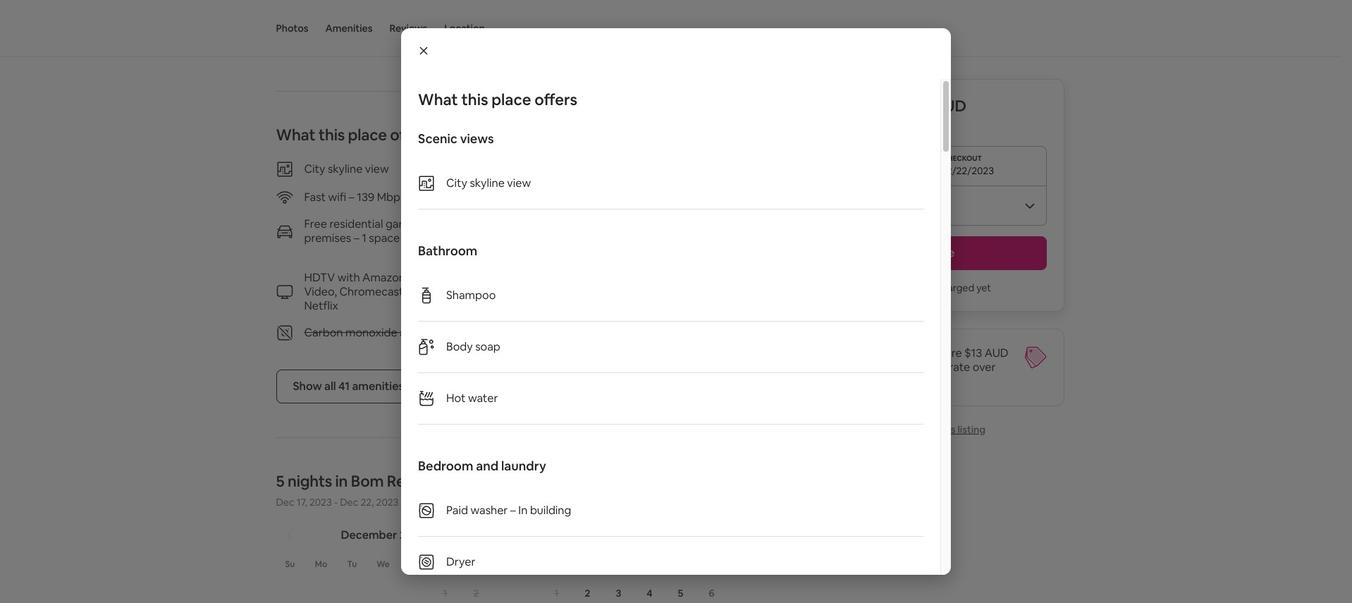 Task type: describe. For each thing, give the bounding box(es) containing it.
nights
[[288, 472, 332, 491]]

what for city
[[276, 125, 316, 145]]

show all 41 amenities button
[[276, 370, 421, 404]]

bedroom image
[[512, 0, 737, 17]]

free
[[304, 217, 327, 232]]

bedroom and laundry
[[418, 458, 547, 474]]

2023 inside calendar application
[[400, 528, 426, 543]]

report this listing button
[[882, 423, 986, 436]]

amazon
[[363, 270, 406, 285]]

netflix
[[304, 299, 339, 314]]

bed,
[[316, 45, 337, 57]]

garage
[[386, 217, 422, 232]]

tu
[[347, 559, 357, 570]]

bom
[[351, 472, 384, 491]]

soap
[[476, 339, 501, 354]]

alarm
[[400, 325, 429, 340]]

city skyline view inside what this place offers dialog
[[447, 176, 531, 190]]

17,
[[297, 496, 307, 509]]

0 horizontal spatial city
[[304, 162, 326, 177]]

video,
[[304, 285, 337, 299]]

– for fast
[[349, 190, 355, 205]]

retiro
[[387, 472, 430, 491]]

living
[[276, 27, 307, 42]]

3 inside button
[[616, 587, 622, 600]]

fast
[[304, 190, 326, 205]]

amenities button
[[326, 0, 373, 56]]

amenities
[[326, 22, 373, 35]]

reviews button
[[390, 0, 428, 56]]

skyline inside what this place offers dialog
[[470, 176, 505, 190]]

chromecast,
[[340, 285, 407, 299]]

photos button
[[276, 0, 309, 56]]

calendar application
[[259, 513, 1211, 603]]

2 1 button from the left
[[541, 579, 572, 603]]

1 horizontal spatial the
[[868, 360, 886, 375]]

1 dec from the left
[[276, 496, 295, 509]]

report this listing
[[905, 423, 986, 436]]

december
[[341, 528, 397, 543]]

reviews
[[390, 22, 428, 35]]

0 horizontal spatial city skyline view
[[304, 162, 389, 177]]

living room 1 double bed, 1 sofa bed
[[276, 27, 384, 57]]

views
[[460, 130, 494, 147]]

building
[[530, 503, 572, 518]]

wifi
[[328, 190, 347, 205]]

offers for scenic views
[[535, 90, 578, 109]]

dryer
[[447, 554, 476, 569]]

bathroom
[[418, 243, 478, 259]]

139
[[357, 190, 375, 205]]

1 left double
[[276, 45, 280, 57]]

show all 41 amenities
[[293, 379, 404, 394]]

washer
[[471, 503, 508, 518]]

5 button
[[666, 579, 697, 603]]

carbon
[[304, 325, 343, 340]]

2 for 2nd 2 button from right
[[474, 587, 479, 600]]

december 2023
[[341, 528, 426, 543]]

mo
[[315, 559, 327, 570]]

carbon monoxide alarm
[[304, 325, 429, 340]]

0 horizontal spatial skyline
[[328, 162, 363, 177]]

bedroom button
[[512, 0, 737, 57]]

1 horizontal spatial 2023
[[376, 496, 399, 509]]

view inside what this place offers dialog
[[507, 176, 531, 190]]

and
[[476, 458, 499, 474]]

water
[[468, 391, 498, 406]]

4 button
[[634, 579, 666, 603]]

6 button
[[697, 579, 728, 603]]

we
[[377, 559, 390, 570]]

location button
[[445, 0, 485, 56]]

5 nights in bom retiro dec 17, 2023 - dec 22, 2023
[[276, 472, 430, 509]]

you
[[877, 281, 893, 294]]

list for bedroom and laundry
[[418, 485, 924, 603]]

1 down 'fr'
[[443, 587, 448, 600]]

bedroom for bedroom and laundry
[[418, 458, 474, 474]]

over
[[973, 360, 996, 375]]

your dates are $13 aud less than the avg. nightly rate over the last 3 months.
[[820, 346, 1009, 389]]

3 button
[[603, 579, 634, 603]]

less
[[820, 360, 840, 375]]

bed
[[366, 45, 384, 57]]

– inside free residential garage on premises – 1 space
[[354, 231, 360, 246]]

your
[[888, 346, 912, 360]]

nightly
[[912, 360, 947, 375]]

0 horizontal spatial view
[[365, 162, 389, 177]]

0 horizontal spatial 2023
[[310, 496, 332, 509]]

all
[[325, 379, 336, 394]]

reserve
[[913, 245, 955, 260]]

bedroom for bedroom
[[512, 27, 561, 42]]

you won't be charged yet
[[877, 281, 992, 294]]

this for skyline
[[319, 125, 345, 145]]

hot water
[[447, 391, 498, 406]]

1 2 button from the left
[[461, 579, 492, 603]]

scenic views
[[418, 130, 494, 147]]

report
[[905, 423, 937, 436]]

avg.
[[888, 360, 910, 375]]

fast wifi – 139 mbps
[[304, 190, 406, 205]]

1 left 3 button
[[555, 587, 559, 600]]

5 for 5 nights in bom retiro dec 17, 2023 - dec 22, 2023
[[276, 472, 285, 491]]

with
[[338, 270, 360, 285]]

paid
[[447, 503, 468, 518]]

room
[[310, 27, 338, 42]]

disney+,
[[409, 285, 453, 299]]



Task type: locate. For each thing, give the bounding box(es) containing it.
1 left space
[[362, 231, 367, 246]]

in
[[519, 503, 528, 518]]

1 vertical spatial this
[[319, 125, 345, 145]]

listing
[[958, 423, 986, 436]]

prime
[[408, 270, 438, 285]]

0 horizontal spatial this
[[319, 125, 345, 145]]

5 right 4
[[678, 587, 684, 600]]

dec
[[276, 496, 295, 509], [340, 496, 359, 509]]

0 vertical spatial –
[[349, 190, 355, 205]]

12/22/2023
[[943, 164, 995, 177]]

january 2024
[[583, 528, 655, 543]]

3 right 'last'
[[861, 374, 868, 389]]

1 left sofa at the top of the page
[[339, 45, 343, 57]]

sofa bi bed, sleeps two. image
[[276, 0, 501, 17]]

amenities
[[352, 379, 404, 394]]

paid washer – in building
[[447, 503, 572, 518]]

mbps
[[377, 190, 406, 205]]

offers inside dialog
[[535, 90, 578, 109]]

– inside 'list'
[[511, 503, 516, 518]]

laundry
[[502, 458, 547, 474]]

sofa
[[345, 45, 364, 57]]

0 vertical spatial what this place offers
[[418, 90, 578, 109]]

2 down sa
[[474, 587, 479, 600]]

1 horizontal spatial what
[[418, 90, 458, 109]]

0 vertical spatial bedroom
[[512, 27, 561, 42]]

yet
[[977, 281, 992, 294]]

0 horizontal spatial offers
[[390, 125, 433, 145]]

1 horizontal spatial dec
[[340, 496, 359, 509]]

what up fast
[[276, 125, 316, 145]]

won't
[[895, 281, 921, 294]]

2 button down sa
[[461, 579, 492, 603]]

what this place offers up fast wifi – 139 mbps
[[276, 125, 433, 145]]

bedroom inside what this place offers dialog
[[418, 458, 474, 474]]

show
[[293, 379, 322, 394]]

what up scenic
[[418, 90, 458, 109]]

2 horizontal spatial 2023
[[400, 528, 426, 543]]

1 vertical spatial 5
[[678, 587, 684, 600]]

0 horizontal spatial 3
[[616, 587, 622, 600]]

2 list from the top
[[418, 485, 924, 603]]

dates
[[914, 346, 944, 360]]

0 vertical spatial offers
[[535, 90, 578, 109]]

2024
[[628, 528, 655, 543]]

reserve button
[[820, 236, 1048, 270]]

0 vertical spatial this
[[462, 90, 488, 109]]

4
[[647, 587, 653, 600]]

the
[[868, 360, 886, 375], [820, 374, 838, 389]]

5 inside 5 nights in bom retiro dec 17, 2023 - dec 22, 2023
[[276, 472, 285, 491]]

place for skyline
[[348, 125, 387, 145]]

1 vertical spatial offers
[[390, 125, 433, 145]]

monoxide
[[346, 325, 398, 340]]

1 1 button from the left
[[430, 579, 461, 603]]

space
[[369, 231, 400, 246]]

residential
[[330, 217, 383, 232]]

12/22/2023 button
[[820, 146, 1048, 186]]

2023 right 22,
[[376, 496, 399, 509]]

1 vertical spatial list
[[418, 485, 924, 603]]

1 horizontal spatial 3
[[861, 374, 868, 389]]

22,
[[361, 496, 374, 509]]

2023 up the th
[[400, 528, 426, 543]]

2 dec from the left
[[340, 496, 359, 509]]

1 horizontal spatial city
[[447, 176, 468, 190]]

0 horizontal spatial the
[[820, 374, 838, 389]]

1 button
[[430, 579, 461, 603], [541, 579, 572, 603]]

list containing paid washer – in building
[[418, 485, 924, 603]]

double
[[282, 45, 314, 57]]

city
[[304, 162, 326, 177], [447, 176, 468, 190]]

this for views
[[462, 90, 488, 109]]

rate
[[950, 360, 971, 375]]

in
[[335, 472, 348, 491]]

41
[[339, 379, 350, 394]]

this inside dialog
[[462, 90, 488, 109]]

scenic
[[418, 130, 458, 147]]

city skyline view up fast wifi – 139 mbps
[[304, 162, 389, 177]]

than
[[842, 360, 866, 375]]

hdtv with amazon prime video, chromecast, disney+, netflix
[[304, 270, 453, 314]]

1 inside free residential garage on premises – 1 space
[[362, 231, 367, 246]]

0 horizontal spatial 5
[[276, 472, 285, 491]]

1 vertical spatial –
[[354, 231, 360, 246]]

– left 139
[[349, 190, 355, 205]]

1 horizontal spatial 1 button
[[541, 579, 572, 603]]

1 horizontal spatial 2 button
[[572, 579, 603, 603]]

city inside what this place offers dialog
[[447, 176, 468, 190]]

list containing shampoo
[[418, 270, 924, 425]]

1 button left 3 button
[[541, 579, 572, 603]]

location
[[445, 22, 485, 35]]

1 vertical spatial what
[[276, 125, 316, 145]]

su
[[285, 559, 295, 570]]

2
[[474, 587, 479, 600], [585, 587, 591, 600]]

0 vertical spatial what
[[418, 90, 458, 109]]

5 inside button
[[678, 587, 684, 600]]

this left 'listing'
[[939, 423, 956, 436]]

this
[[462, 90, 488, 109], [319, 125, 345, 145], [939, 423, 956, 436]]

1 vertical spatial place
[[348, 125, 387, 145]]

2 horizontal spatial this
[[939, 423, 956, 436]]

0 horizontal spatial 2
[[474, 587, 479, 600]]

city up fast
[[304, 162, 326, 177]]

th
[[409, 559, 420, 570]]

– left in
[[511, 503, 516, 518]]

body
[[447, 339, 473, 354]]

1 2 from the left
[[474, 587, 479, 600]]

3 left 4
[[616, 587, 622, 600]]

what this place offers up views
[[418, 90, 578, 109]]

the left avg.
[[868, 360, 886, 375]]

photos
[[276, 22, 309, 35]]

what
[[418, 90, 458, 109], [276, 125, 316, 145]]

place inside what this place offers dialog
[[492, 90, 532, 109]]

what for scenic
[[418, 90, 458, 109]]

2 vertical spatial –
[[511, 503, 516, 518]]

2 2 from the left
[[585, 587, 591, 600]]

list for bathroom
[[418, 270, 924, 425]]

1 vertical spatial bedroom
[[418, 458, 474, 474]]

2 left 3 button
[[585, 587, 591, 600]]

0 horizontal spatial 1 button
[[430, 579, 461, 603]]

5 left nights
[[276, 472, 285, 491]]

view
[[365, 162, 389, 177], [507, 176, 531, 190]]

0 horizontal spatial dec
[[276, 496, 295, 509]]

sa
[[472, 559, 481, 570]]

0 horizontal spatial bedroom
[[418, 458, 474, 474]]

be
[[923, 281, 935, 294]]

list
[[418, 270, 924, 425], [418, 485, 924, 603]]

1 horizontal spatial bedroom
[[512, 27, 561, 42]]

2 vertical spatial this
[[939, 423, 956, 436]]

6
[[709, 587, 715, 600]]

2 for 2nd 2 button from the left
[[585, 587, 591, 600]]

5 for 5
[[678, 587, 684, 600]]

bedroom inside button
[[512, 27, 561, 42]]

on
[[425, 217, 438, 232]]

0 vertical spatial 3
[[861, 374, 868, 389]]

1 vertical spatial what this place offers
[[276, 125, 433, 145]]

city skyline view down views
[[447, 176, 531, 190]]

2023 left '-'
[[310, 496, 332, 509]]

skyline
[[328, 162, 363, 177], [470, 176, 505, 190]]

0 horizontal spatial what
[[276, 125, 316, 145]]

$13 aud
[[965, 346, 1009, 360]]

2 2 button from the left
[[572, 579, 603, 603]]

charged
[[937, 281, 975, 294]]

skyline up wifi
[[328, 162, 363, 177]]

– left space
[[354, 231, 360, 246]]

place
[[492, 90, 532, 109], [348, 125, 387, 145]]

what inside dialog
[[418, 90, 458, 109]]

3 inside your dates are $13 aud less than the avg. nightly rate over the last 3 months.
[[861, 374, 868, 389]]

1 vertical spatial 3
[[616, 587, 622, 600]]

1 horizontal spatial place
[[492, 90, 532, 109]]

1 horizontal spatial city skyline view
[[447, 176, 531, 190]]

1 horizontal spatial view
[[507, 176, 531, 190]]

1 horizontal spatial this
[[462, 90, 488, 109]]

dec left 17,
[[276, 496, 295, 509]]

this up views
[[462, 90, 488, 109]]

january
[[583, 528, 626, 543]]

this up wifi
[[319, 125, 345, 145]]

what this place offers for views
[[418, 90, 578, 109]]

0 vertical spatial place
[[492, 90, 532, 109]]

place up 139
[[348, 125, 387, 145]]

dec right '-'
[[340, 496, 359, 509]]

place for views
[[492, 90, 532, 109]]

what this place offers for skyline
[[276, 125, 433, 145]]

premises
[[304, 231, 351, 246]]

5
[[276, 472, 285, 491], [678, 587, 684, 600]]

what this place offers dialog
[[401, 28, 952, 603]]

what this place offers inside what this place offers dialog
[[418, 90, 578, 109]]

offers for city skyline view
[[390, 125, 433, 145]]

1 horizontal spatial skyline
[[470, 176, 505, 190]]

– for paid
[[511, 503, 516, 518]]

1 list from the top
[[418, 270, 924, 425]]

0 horizontal spatial place
[[348, 125, 387, 145]]

1 horizontal spatial offers
[[535, 90, 578, 109]]

city skyline view
[[304, 162, 389, 177], [447, 176, 531, 190]]

hdtv
[[304, 270, 335, 285]]

1 horizontal spatial 5
[[678, 587, 684, 600]]

city down the scenic views on the top left
[[447, 176, 468, 190]]

skyline down views
[[470, 176, 505, 190]]

1 horizontal spatial 2
[[585, 587, 591, 600]]

last
[[840, 374, 859, 389]]

0 horizontal spatial 2 button
[[461, 579, 492, 603]]

offers
[[535, 90, 578, 109], [390, 125, 433, 145]]

the left 'last'
[[820, 374, 838, 389]]

place up views
[[492, 90, 532, 109]]

0 vertical spatial 5
[[276, 472, 285, 491]]

months.
[[870, 374, 912, 389]]

-
[[334, 496, 338, 509]]

2 button down january
[[572, 579, 603, 603]]

0 vertical spatial list
[[418, 270, 924, 425]]

1 button down 'fr'
[[430, 579, 461, 603]]



Task type: vqa. For each thing, say whether or not it's contained in the screenshot.
AIRBNB'S
no



